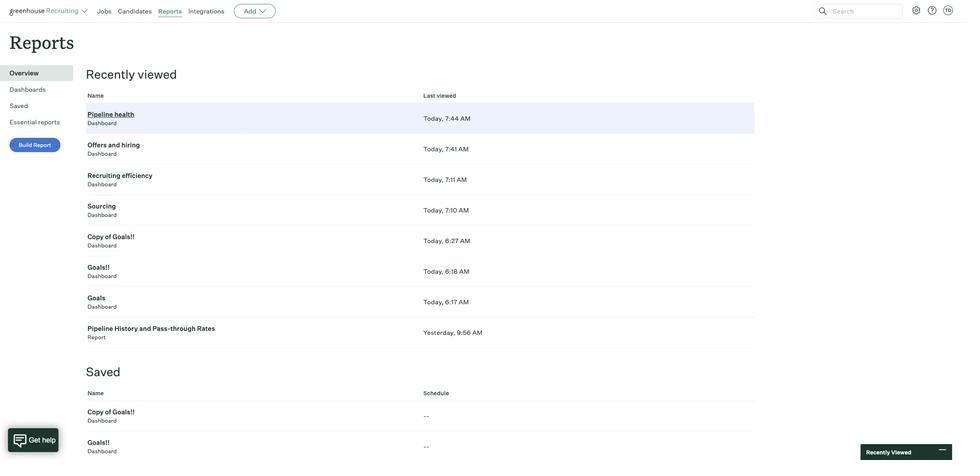 Task type: vqa. For each thing, say whether or not it's contained in the screenshot.
the 'Configure' image
yes



Task type: locate. For each thing, give the bounding box(es) containing it.
dashboards link
[[10, 85, 70, 94]]

0 vertical spatial copy
[[88, 233, 104, 241]]

offers
[[88, 141, 107, 149]]

0 vertical spatial goals!! dashboard
[[88, 264, 117, 280]]

1 vertical spatial and
[[139, 325, 151, 333]]

3 today, from the top
[[423, 176, 444, 184]]

1 vertical spatial name
[[88, 390, 104, 397]]

goals dashboard
[[88, 295, 117, 310]]

today, 7:41 am
[[423, 145, 469, 153]]

0 horizontal spatial saved
[[10, 102, 28, 110]]

am right 6:27
[[460, 237, 470, 245]]

2 -- from the top
[[423, 443, 429, 451]]

1 vertical spatial of
[[105, 409, 111, 417]]

3 dashboard from the top
[[88, 181, 117, 188]]

today, left 7:10
[[423, 207, 444, 215]]

1 goals!! dashboard from the top
[[88, 264, 117, 280]]

recruiting efficiency dashboard
[[88, 172, 153, 188]]

goals!!
[[113, 233, 135, 241], [88, 264, 110, 272], [113, 409, 135, 417], [88, 439, 110, 447]]

reports down greenhouse recruiting image
[[10, 30, 74, 54]]

0 vertical spatial and
[[108, 141, 120, 149]]

dashboard
[[88, 120, 117, 127], [88, 151, 117, 157], [88, 181, 117, 188], [88, 212, 117, 219], [88, 242, 117, 249], [88, 273, 117, 280], [88, 304, 117, 310], [88, 418, 117, 425], [88, 449, 117, 455]]

name for saved
[[88, 390, 104, 397]]

1 of from the top
[[105, 233, 111, 241]]

1 copy of goals!! dashboard from the top
[[88, 233, 135, 249]]

-- for copy of goals!!
[[423, 413, 429, 421]]

pipeline inside pipeline history and pass-through rates report
[[88, 325, 113, 333]]

recently
[[86, 67, 135, 82], [866, 449, 890, 456]]

integrations
[[188, 7, 225, 15]]

1 vertical spatial --
[[423, 443, 429, 451]]

2 copy of goals!! dashboard from the top
[[88, 409, 135, 425]]

pipeline for pipeline health
[[88, 111, 113, 119]]

1 vertical spatial copy
[[88, 409, 104, 417]]

1 vertical spatial report
[[88, 334, 106, 341]]

today, left 6:27
[[423, 237, 444, 245]]

am right 7:41
[[458, 145, 469, 153]]

2 goals!! dashboard from the top
[[88, 439, 117, 455]]

today, left 7:41
[[423, 145, 444, 153]]

--
[[423, 413, 429, 421], [423, 443, 429, 451]]

report right build on the left top of the page
[[33, 142, 51, 149]]

7:11
[[445, 176, 455, 184]]

today, 6:17 am
[[423, 299, 469, 307]]

sourcing
[[88, 203, 116, 211]]

5 today, from the top
[[423, 237, 444, 245]]

1 vertical spatial recently
[[866, 449, 890, 456]]

am right 6:17 at bottom
[[459, 299, 469, 307]]

efficiency
[[122, 172, 153, 180]]

1 vertical spatial saved
[[86, 365, 121, 380]]

recently for recently viewed
[[866, 449, 890, 456]]

-- for goals!!
[[423, 443, 429, 451]]

copy for today,
[[88, 233, 104, 241]]

6:17
[[445, 299, 457, 307]]

copy
[[88, 233, 104, 241], [88, 409, 104, 417]]

1 pipeline from the top
[[88, 111, 113, 119]]

0 vertical spatial of
[[105, 233, 111, 241]]

0 vertical spatial recently
[[86, 67, 135, 82]]

7:41
[[445, 145, 457, 153]]

and left pass-
[[139, 325, 151, 333]]

am for today, 7:44 am
[[460, 115, 471, 123]]

0 vertical spatial report
[[33, 142, 51, 149]]

today, for today, 7:10 am
[[423, 207, 444, 215]]

reports
[[158, 7, 182, 15], [10, 30, 74, 54]]

0 horizontal spatial report
[[33, 142, 51, 149]]

and inside pipeline history and pass-through rates report
[[139, 325, 151, 333]]

1 horizontal spatial viewed
[[437, 92, 456, 99]]

1 vertical spatial pipeline
[[88, 325, 113, 333]]

0 horizontal spatial and
[[108, 141, 120, 149]]

report inside button
[[33, 142, 51, 149]]

report inside pipeline history and pass-through rates report
[[88, 334, 106, 341]]

today, for today, 7:41 am
[[423, 145, 444, 153]]

2 dashboard from the top
[[88, 151, 117, 157]]

1 vertical spatial viewed
[[437, 92, 456, 99]]

today,
[[423, 115, 444, 123], [423, 145, 444, 153], [423, 176, 444, 184], [423, 207, 444, 215], [423, 237, 444, 245], [423, 268, 444, 276], [423, 299, 444, 307]]

1 horizontal spatial reports
[[158, 7, 182, 15]]

9 dashboard from the top
[[88, 449, 117, 455]]

0 horizontal spatial recently
[[86, 67, 135, 82]]

am
[[460, 115, 471, 123], [458, 145, 469, 153], [457, 176, 467, 184], [459, 207, 469, 215], [460, 237, 470, 245], [459, 268, 470, 276], [459, 299, 469, 307], [472, 329, 483, 337]]

0 vertical spatial pipeline
[[88, 111, 113, 119]]

last
[[423, 92, 436, 99]]

Search text field
[[831, 5, 895, 17]]

yesterday, 9:56 am
[[423, 329, 483, 337]]

td button
[[944, 6, 953, 15]]

2 today, from the top
[[423, 145, 444, 153]]

today, for today, 7:11 am
[[423, 176, 444, 184]]

6:18
[[445, 268, 458, 276]]

4 today, from the top
[[423, 207, 444, 215]]

build report button
[[10, 138, 60, 152]]

today, left 7:44
[[423, 115, 444, 123]]

7 today, from the top
[[423, 299, 444, 307]]

am right 7:11
[[457, 176, 467, 184]]

2 pipeline from the top
[[88, 325, 113, 333]]

am right 7:44
[[460, 115, 471, 123]]

1 -- from the top
[[423, 413, 429, 421]]

1 vertical spatial copy of goals!! dashboard
[[88, 409, 135, 425]]

1 name from the top
[[88, 92, 104, 99]]

pipeline health dashboard
[[88, 111, 134, 127]]

am for today, 7:41 am
[[458, 145, 469, 153]]

of
[[105, 233, 111, 241], [105, 409, 111, 417]]

through
[[170, 325, 196, 333]]

viewed
[[138, 67, 177, 82], [437, 92, 456, 99]]

0 vertical spatial name
[[88, 92, 104, 99]]

1 horizontal spatial report
[[88, 334, 106, 341]]

td
[[945, 8, 952, 13]]

0 vertical spatial copy of goals!! dashboard
[[88, 233, 135, 249]]

pipeline
[[88, 111, 113, 119], [88, 325, 113, 333]]

am right 7:10
[[459, 207, 469, 215]]

2 of from the top
[[105, 409, 111, 417]]

today, left 6:17 at bottom
[[423, 299, 444, 307]]

and left hiring
[[108, 141, 120, 149]]

and inside offers and hiring dashboard
[[108, 141, 120, 149]]

schedule
[[423, 390, 449, 397]]

reports right candidates link
[[158, 7, 182, 15]]

viewed
[[891, 449, 912, 456]]

-
[[423, 413, 426, 421], [426, 413, 429, 421], [423, 443, 426, 451], [426, 443, 429, 451]]

1 vertical spatial goals!! dashboard
[[88, 439, 117, 455]]

recruiting
[[88, 172, 121, 180]]

0 horizontal spatial viewed
[[138, 67, 177, 82]]

pipeline inside the pipeline health dashboard
[[88, 111, 113, 119]]

5 dashboard from the top
[[88, 242, 117, 249]]

jobs link
[[97, 7, 112, 15]]

1 horizontal spatial recently
[[866, 449, 890, 456]]

2 name from the top
[[88, 390, 104, 397]]

0 vertical spatial --
[[423, 413, 429, 421]]

today, left 7:11
[[423, 176, 444, 184]]

1 today, from the top
[[423, 115, 444, 123]]

am right the 6:18
[[459, 268, 470, 276]]

candidates
[[118, 7, 152, 15]]

0 horizontal spatial reports
[[10, 30, 74, 54]]

today, left the 6:18
[[423, 268, 444, 276]]

name
[[88, 92, 104, 99], [88, 390, 104, 397]]

dashboards
[[10, 86, 46, 94]]

am right 9:56
[[472, 329, 483, 337]]

2 copy from the top
[[88, 409, 104, 417]]

add button
[[234, 4, 276, 18]]

1 dashboard from the top
[[88, 120, 117, 127]]

8 dashboard from the top
[[88, 418, 117, 425]]

saved
[[10, 102, 28, 110], [86, 365, 121, 380]]

1 horizontal spatial and
[[139, 325, 151, 333]]

pipeline left health
[[88, 111, 113, 119]]

report down "goals dashboard"
[[88, 334, 106, 341]]

reports link
[[158, 7, 182, 15]]

goals!! dashboard
[[88, 264, 117, 280], [88, 439, 117, 455]]

1 copy from the top
[[88, 233, 104, 241]]

today, 6:18 am
[[423, 268, 470, 276]]

report
[[33, 142, 51, 149], [88, 334, 106, 341]]

0 vertical spatial viewed
[[138, 67, 177, 82]]

offers and hiring dashboard
[[88, 141, 140, 157]]

6 today, from the top
[[423, 268, 444, 276]]

dashboard inside recruiting efficiency dashboard
[[88, 181, 117, 188]]

am for today, 6:17 am
[[459, 299, 469, 307]]

and
[[108, 141, 120, 149], [139, 325, 151, 333]]

pipeline left history
[[88, 325, 113, 333]]

copy of goals!! dashboard
[[88, 233, 135, 249], [88, 409, 135, 425]]



Task type: describe. For each thing, give the bounding box(es) containing it.
6 dashboard from the top
[[88, 273, 117, 280]]

am for today, 7:10 am
[[459, 207, 469, 215]]

health
[[114, 111, 134, 119]]

viewed for recently viewed
[[138, 67, 177, 82]]

yesterday,
[[423, 329, 455, 337]]

reports
[[38, 118, 60, 126]]

1 horizontal spatial saved
[[86, 365, 121, 380]]

dashboard inside offers and hiring dashboard
[[88, 151, 117, 157]]

of for today, 6:27 am
[[105, 233, 111, 241]]

goals
[[88, 295, 105, 303]]

essential reports link
[[10, 117, 70, 127]]

9:56
[[457, 329, 471, 337]]

today, 7:10 am
[[423, 207, 469, 215]]

dashboard inside the pipeline health dashboard
[[88, 120, 117, 127]]

td button
[[942, 4, 955, 17]]

build
[[19, 142, 32, 149]]

today, for today, 6:17 am
[[423, 299, 444, 307]]

pipeline history and pass-through rates report
[[88, 325, 215, 341]]

configure image
[[912, 6, 921, 15]]

build report
[[19, 142, 51, 149]]

today, 6:27 am
[[423, 237, 470, 245]]

today, 7:44 am
[[423, 115, 471, 123]]

today, for today, 6:27 am
[[423, 237, 444, 245]]

pipeline for pipeline history and pass-through rates
[[88, 325, 113, 333]]

copy of goals!! dashboard for --
[[88, 409, 135, 425]]

integrations link
[[188, 7, 225, 15]]

copy for -
[[88, 409, 104, 417]]

goals!! dashboard for today, 6:18 am
[[88, 264, 117, 280]]

add
[[244, 7, 256, 15]]

pass-
[[153, 325, 170, 333]]

greenhouse recruiting image
[[10, 6, 81, 16]]

rates
[[197, 325, 215, 333]]

last viewed
[[423, 92, 456, 99]]

today, for today, 6:18 am
[[423, 268, 444, 276]]

6:27
[[445, 237, 459, 245]]

recently viewed
[[866, 449, 912, 456]]

history
[[114, 325, 138, 333]]

today, for today, 7:44 am
[[423, 115, 444, 123]]

1 vertical spatial reports
[[10, 30, 74, 54]]

recently viewed
[[86, 67, 177, 82]]

recently for recently viewed
[[86, 67, 135, 82]]

am for today, 7:11 am
[[457, 176, 467, 184]]

overview link
[[10, 69, 70, 78]]

am for today, 6:27 am
[[460, 237, 470, 245]]

7 dashboard from the top
[[88, 304, 117, 310]]

name for recently viewed
[[88, 92, 104, 99]]

7:10
[[445, 207, 457, 215]]

essential
[[10, 118, 37, 126]]

am for today, 6:18 am
[[459, 268, 470, 276]]

saved link
[[10, 101, 70, 111]]

4 dashboard from the top
[[88, 212, 117, 219]]

of for --
[[105, 409, 111, 417]]

goals!! dashboard for --
[[88, 439, 117, 455]]

sourcing dashboard
[[88, 203, 117, 219]]

am for yesterday, 9:56 am
[[472, 329, 483, 337]]

overview
[[10, 69, 39, 77]]

candidates link
[[118, 7, 152, 15]]

0 vertical spatial saved
[[10, 102, 28, 110]]

viewed for last viewed
[[437, 92, 456, 99]]

copy of goals!! dashboard for today, 6:27 am
[[88, 233, 135, 249]]

today, 7:11 am
[[423, 176, 467, 184]]

jobs
[[97, 7, 112, 15]]

7:44
[[445, 115, 459, 123]]

essential reports
[[10, 118, 60, 126]]

0 vertical spatial reports
[[158, 7, 182, 15]]

hiring
[[121, 141, 140, 149]]



